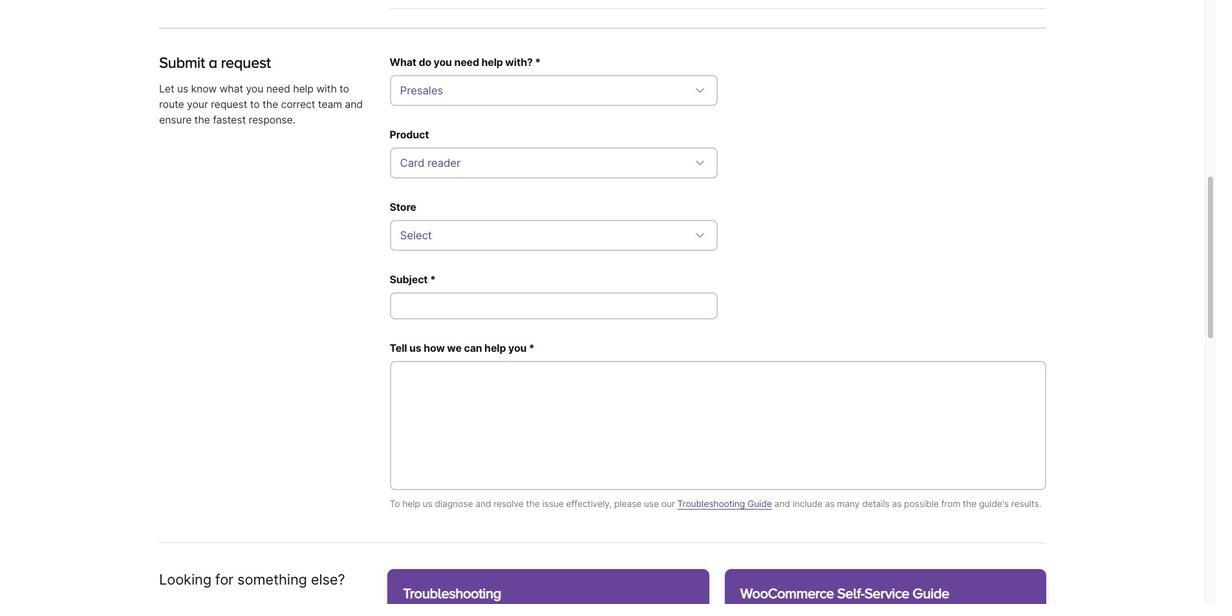 Task type: locate. For each thing, give the bounding box(es) containing it.
you right can
[[508, 341, 527, 354]]

0 horizontal spatial need
[[266, 82, 290, 95]]

angle down image inside presales field
[[692, 83, 708, 98]]

0 horizontal spatial guide
[[748, 498, 772, 509]]

need up the correct
[[266, 82, 290, 95]]

request inside "let us know what you need help with to route your request to the correct team and ensure the fastest response."
[[211, 98, 247, 111]]

guide
[[748, 498, 772, 509], [913, 586, 949, 601]]

us right tell
[[409, 341, 422, 354]]

1 horizontal spatial *
[[529, 341, 535, 354]]

guide right the service
[[913, 586, 949, 601]]

us for tell
[[409, 341, 422, 354]]

you inside "let us know what you need help with to route your request to the correct team and ensure the fastest response."
[[246, 82, 263, 95]]

our
[[661, 498, 675, 509]]

and left include
[[775, 498, 790, 509]]

to
[[340, 82, 349, 95], [250, 98, 260, 111]]

the up the response.
[[263, 98, 278, 111]]

us inside "let us know what you need help with to route your request to the correct team and ensure the fastest response."
[[177, 82, 188, 95]]

2 vertical spatial *
[[529, 341, 535, 354]]

1 vertical spatial you
[[246, 82, 263, 95]]

2 angle down image from the top
[[692, 155, 708, 171]]

us left diagnose
[[423, 498, 432, 509]]

subject
[[390, 273, 428, 286]]

1 horizontal spatial guide
[[913, 586, 949, 601]]

with?
[[505, 56, 533, 68]]

0 vertical spatial guide
[[748, 498, 772, 509]]

possible
[[904, 498, 939, 509]]

0 horizontal spatial *
[[430, 273, 436, 286]]

and left resolve on the bottom left of the page
[[476, 498, 491, 509]]

2 vertical spatial angle down image
[[692, 228, 708, 243]]

0 vertical spatial us
[[177, 82, 188, 95]]

submit
[[159, 54, 205, 71]]

angle down image for store
[[692, 228, 708, 243]]

you right do
[[434, 56, 452, 68]]

and right team
[[345, 98, 363, 111]]

0 horizontal spatial to
[[250, 98, 260, 111]]

response.
[[249, 113, 296, 126]]

0 horizontal spatial and
[[345, 98, 363, 111]]

1 as from the left
[[825, 498, 835, 509]]

select
[[400, 229, 432, 242]]

to right the with
[[340, 82, 349, 95]]

a
[[209, 54, 217, 71]]

from
[[941, 498, 961, 509]]

1 vertical spatial angle down image
[[692, 155, 708, 171]]

1 vertical spatial need
[[266, 82, 290, 95]]

and
[[345, 98, 363, 111], [476, 498, 491, 509], [775, 498, 790, 509]]

as left the many
[[825, 498, 835, 509]]

guide's
[[979, 498, 1009, 509]]

0 horizontal spatial us
[[177, 82, 188, 95]]

us
[[177, 82, 188, 95], [409, 341, 422, 354], [423, 498, 432, 509]]

3 angle down image from the top
[[692, 228, 708, 243]]

can
[[464, 341, 482, 354]]

something
[[237, 571, 307, 588]]

request
[[221, 54, 271, 71], [211, 98, 247, 111]]

Select field
[[390, 220, 718, 251]]

1 vertical spatial request
[[211, 98, 247, 111]]

1 horizontal spatial as
[[892, 498, 902, 509]]

0 vertical spatial need
[[454, 56, 479, 68]]

troubleshooting guide link
[[678, 498, 772, 509]]

details
[[862, 498, 890, 509]]

0 horizontal spatial you
[[246, 82, 263, 95]]

submit a request
[[159, 54, 271, 71]]

you
[[434, 56, 452, 68], [246, 82, 263, 95], [508, 341, 527, 354]]

to
[[390, 498, 400, 509]]

need right do
[[454, 56, 479, 68]]

we
[[447, 341, 462, 354]]

0 horizontal spatial troubleshooting
[[403, 586, 501, 601]]

fastest
[[213, 113, 246, 126]]

request up fastest on the left of page
[[211, 98, 247, 111]]

*
[[535, 56, 541, 68], [430, 273, 436, 286], [529, 341, 535, 354]]

what do you need help with? *
[[390, 56, 541, 68]]

0 vertical spatial angle down image
[[692, 83, 708, 98]]

as right details
[[892, 498, 902, 509]]

what
[[220, 82, 243, 95]]

effectively,
[[566, 498, 612, 509]]

as
[[825, 498, 835, 509], [892, 498, 902, 509]]

us for let
[[177, 82, 188, 95]]

0 vertical spatial you
[[434, 56, 452, 68]]

product
[[390, 128, 429, 141]]

ensure
[[159, 113, 192, 126]]

1 vertical spatial us
[[409, 341, 422, 354]]

1 horizontal spatial troubleshooting
[[678, 498, 745, 509]]

1 horizontal spatial need
[[454, 56, 479, 68]]

* down subject * text field
[[529, 341, 535, 354]]

looking for something else?
[[159, 571, 345, 588]]

you right what
[[246, 82, 263, 95]]

request up what
[[221, 54, 271, 71]]

let
[[159, 82, 174, 95]]

need
[[454, 56, 479, 68], [266, 82, 290, 95]]

help
[[482, 56, 503, 68], [293, 82, 314, 95], [485, 341, 506, 354], [402, 498, 420, 509]]

help up the correct
[[293, 82, 314, 95]]

the
[[263, 98, 278, 111], [194, 113, 210, 126], [526, 498, 540, 509], [963, 498, 977, 509]]

angle down image
[[692, 83, 708, 98], [692, 155, 708, 171], [692, 228, 708, 243]]

1 vertical spatial to
[[250, 98, 260, 111]]

* right subject
[[430, 273, 436, 286]]

2 horizontal spatial and
[[775, 498, 790, 509]]

0 vertical spatial request
[[221, 54, 271, 71]]

to up the response.
[[250, 98, 260, 111]]

help inside "let us know what you need help with to route your request to the correct team and ensure the fastest response."
[[293, 82, 314, 95]]

troubleshooting
[[678, 498, 745, 509], [403, 586, 501, 601]]

2 horizontal spatial *
[[535, 56, 541, 68]]

guide left include
[[748, 498, 772, 509]]

Presales field
[[390, 75, 718, 106]]

0 horizontal spatial as
[[825, 498, 835, 509]]

us right let
[[177, 82, 188, 95]]

1 horizontal spatial us
[[409, 341, 422, 354]]

1 angle down image from the top
[[692, 83, 708, 98]]

0 vertical spatial to
[[340, 82, 349, 95]]

self-
[[838, 586, 865, 601]]

* right with?
[[535, 56, 541, 68]]

2 vertical spatial us
[[423, 498, 432, 509]]

use
[[644, 498, 659, 509]]

2 horizontal spatial you
[[508, 341, 527, 354]]

None text field
[[390, 361, 1047, 490]]

angle down image inside select field
[[692, 228, 708, 243]]

correct
[[281, 98, 315, 111]]

angle down image for product
[[692, 155, 708, 171]]

0 vertical spatial *
[[535, 56, 541, 68]]

please
[[614, 498, 642, 509]]

angle down image inside card reader field
[[692, 155, 708, 171]]



Task type: describe. For each thing, give the bounding box(es) containing it.
service
[[865, 586, 909, 601]]

do
[[419, 56, 431, 68]]

2 horizontal spatial us
[[423, 498, 432, 509]]

reader
[[428, 156, 461, 169]]

angle down image for what do you need help with? *
[[692, 83, 708, 98]]

for
[[215, 571, 234, 588]]

1 horizontal spatial to
[[340, 82, 349, 95]]

looking
[[159, 571, 211, 588]]

help left with?
[[482, 56, 503, 68]]

results.
[[1011, 498, 1042, 509]]

woocommerce self-service guide
[[740, 586, 949, 601]]

card
[[400, 156, 425, 169]]

0 vertical spatial troubleshooting
[[678, 498, 745, 509]]

diagnose
[[435, 498, 473, 509]]

presales
[[400, 84, 443, 97]]

1 horizontal spatial you
[[434, 56, 452, 68]]

with
[[316, 82, 337, 95]]

1 vertical spatial guide
[[913, 586, 949, 601]]

the left the issue
[[526, 498, 540, 509]]

help right can
[[485, 341, 506, 354]]

resolve
[[494, 498, 524, 509]]

tell
[[390, 341, 407, 354]]

need inside "let us know what you need help with to route your request to the correct team and ensure the fastest response."
[[266, 82, 290, 95]]

issue
[[542, 498, 564, 509]]

know
[[191, 82, 217, 95]]

1 vertical spatial *
[[430, 273, 436, 286]]

card reader
[[400, 156, 461, 169]]

Card reader field
[[390, 147, 718, 178]]

tell us how we can help you *
[[390, 341, 535, 354]]

2 as from the left
[[892, 498, 902, 509]]

store
[[390, 200, 416, 213]]

many
[[837, 498, 860, 509]]

Subject * text field
[[390, 292, 718, 319]]

woocommerce
[[740, 586, 834, 601]]

route
[[159, 98, 184, 111]]

1 vertical spatial troubleshooting
[[403, 586, 501, 601]]

your
[[187, 98, 208, 111]]

2 vertical spatial you
[[508, 341, 527, 354]]

to help us diagnose and resolve the issue effectively, please use our troubleshooting guide and include as many details as possible from the guide's results.
[[390, 498, 1042, 509]]

what
[[390, 56, 416, 68]]

how
[[424, 341, 445, 354]]

team
[[318, 98, 342, 111]]

and inside "let us know what you need help with to route your request to the correct team and ensure the fastest response."
[[345, 98, 363, 111]]

the right the from
[[963, 498, 977, 509]]

include
[[793, 498, 823, 509]]

let us know what you need help with to route your request to the correct team and ensure the fastest response.
[[159, 82, 363, 126]]

subject *
[[390, 273, 436, 286]]

the down 'your'
[[194, 113, 210, 126]]

help right to
[[402, 498, 420, 509]]

else?
[[311, 571, 345, 588]]

1 horizontal spatial and
[[476, 498, 491, 509]]



Task type: vqa. For each thing, say whether or not it's contained in the screenshot.
the middle the *
yes



